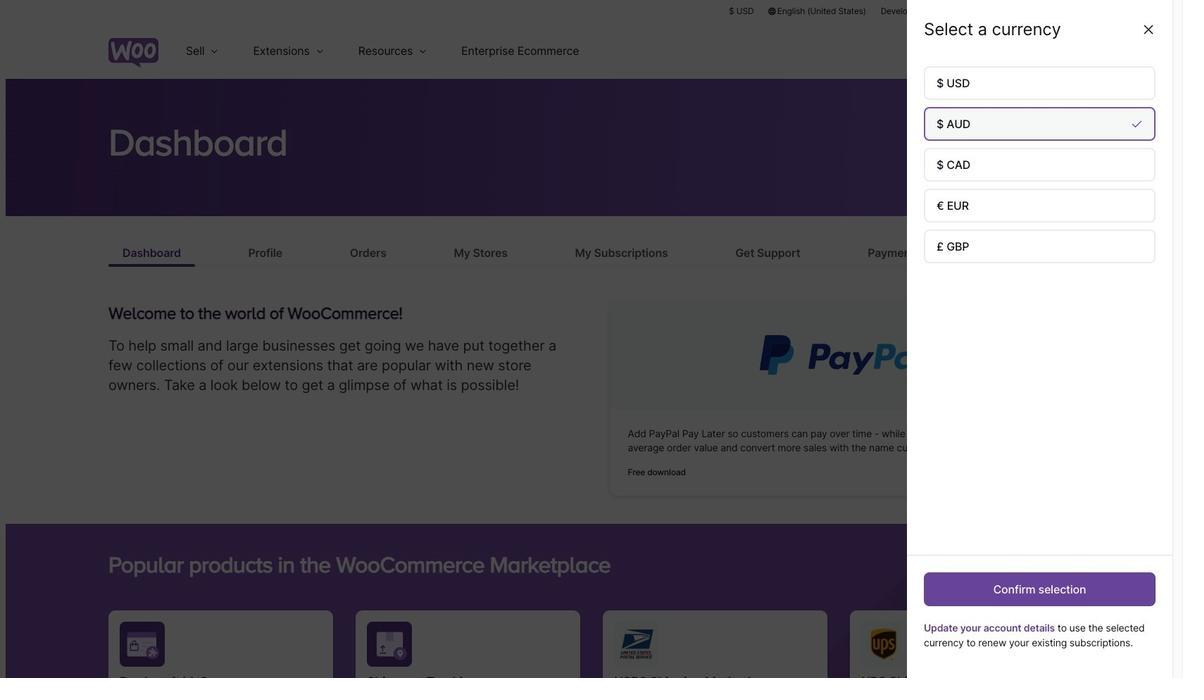 Task type: describe. For each thing, give the bounding box(es) containing it.
close selector image
[[1142, 23, 1156, 37]]



Task type: locate. For each thing, give the bounding box(es) containing it.
search image
[[1017, 39, 1039, 62]]

open account menu image
[[1053, 39, 1075, 62]]

service navigation menu element
[[992, 28, 1075, 74]]



Task type: vqa. For each thing, say whether or not it's contained in the screenshot.
left 3
no



